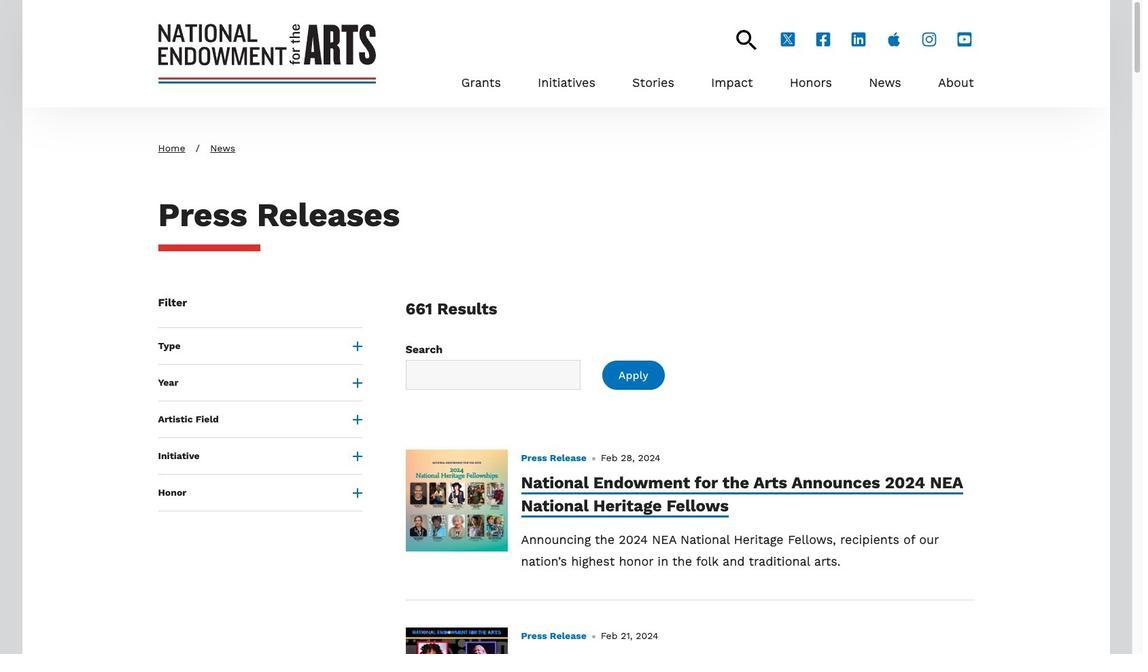 Task type: locate. For each thing, give the bounding box(es) containing it.
menu bar
[[461, 50, 974, 94]]

1 menu item from the left
[[461, 72, 501, 94]]

None submit
[[602, 361, 665, 390]]

menu item
[[461, 72, 501, 94], [538, 72, 595, 94], [632, 72, 674, 94], [711, 72, 753, 94], [790, 72, 832, 94], [869, 72, 901, 94], [938, 72, 974, 94]]

7 menu item from the left
[[938, 72, 974, 94]]

2 menu item from the left
[[538, 72, 595, 94]]

None text field
[[406, 360, 580, 390]]

national endowment for the arts logo image
[[158, 24, 376, 83]]



Task type: describe. For each thing, give the bounding box(es) containing it.
6 menu item from the left
[[869, 72, 901, 94]]

collage of the 2024 nea jazz masters image
[[406, 628, 507, 655]]

3 menu item from the left
[[632, 72, 674, 94]]

4 menu item from the left
[[711, 72, 753, 94]]

5 menu item from the left
[[790, 72, 832, 94]]

collage of 10 artists announcing the 2024 nea national heritage fellowships image
[[406, 450, 507, 552]]



Task type: vqa. For each thing, say whether or not it's contained in the screenshot.
menu item
yes



